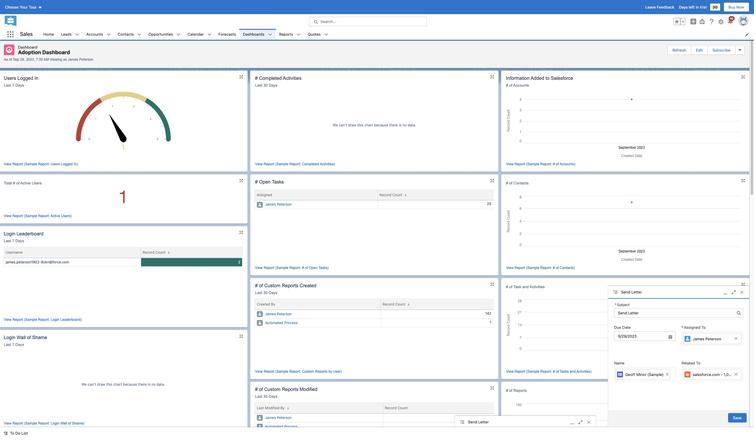 Task type: describe. For each thing, give the bounding box(es) containing it.
send letter inside "dialog"
[[622, 290, 642, 294]]

date
[[623, 325, 631, 330]]

james peterson
[[693, 336, 722, 341]]

salesforce.com
[[693, 372, 720, 377]]

1 vertical spatial letter
[[479, 420, 489, 424]]

reports
[[279, 32, 293, 36]]

sales
[[20, 31, 33, 37]]

* subject
[[615, 303, 630, 307]]

related
[[682, 361, 695, 365]]

quotes link
[[304, 29, 324, 40]]

contacts link
[[114, 29, 137, 40]]

-
[[721, 372, 723, 377]]

choose your tour
[[5, 5, 37, 9]]

home
[[43, 32, 54, 36]]

left
[[689, 5, 695, 9]]

text default image for dashboards
[[268, 33, 272, 37]]

0 horizontal spatial send
[[468, 420, 477, 424]]

opportunities list item
[[145, 29, 184, 40]]

days
[[679, 5, 688, 9]]

salesforce.com - 1,000 widgets (s link
[[683, 369, 755, 380]]

forecasts link
[[215, 29, 240, 40]]

buy now
[[729, 5, 745, 9]]

leads link
[[57, 29, 75, 40]]

days left in trial
[[679, 5, 707, 9]]

text default image for contacts
[[137, 33, 142, 37]]

text default image for accounts
[[107, 33, 111, 37]]

geoff minor (sample) link
[[616, 369, 671, 380]]

buy now button
[[724, 2, 750, 12]]

1,000
[[724, 372, 734, 377]]

accounts list item
[[83, 29, 114, 40]]

trial
[[700, 5, 707, 9]]

minor
[[637, 372, 647, 377]]

now
[[737, 5, 745, 9]]

calendar link
[[184, 29, 207, 40]]

text default image for calendar
[[207, 33, 211, 37]]

calendar
[[188, 32, 204, 36]]

text default image for opportunities
[[177, 33, 181, 37]]

in
[[696, 5, 699, 9]]

text default image for reports
[[297, 33, 301, 37]]

to inside button
[[10, 431, 14, 436]]

opportunities link
[[145, 29, 177, 40]]

to for related to
[[697, 361, 701, 365]]

text default image for leads
[[75, 33, 79, 37]]

10 button
[[727, 16, 735, 25]]

10
[[730, 17, 734, 20]]

tour
[[29, 5, 37, 9]]



Task type: vqa. For each thing, say whether or not it's contained in the screenshot.
"Contracts" list item at the left
no



Task type: locate. For each thing, give the bounding box(es) containing it.
1 horizontal spatial *
[[682, 325, 684, 330]]

0 vertical spatial to
[[702, 325, 706, 330]]

30
[[713, 5, 718, 9]]

dashboards list item
[[240, 29, 276, 40]]

text default image inside dashboards list item
[[268, 33, 272, 37]]

1 text default image from the left
[[137, 33, 142, 37]]

due date
[[615, 325, 631, 330]]

send letter
[[622, 290, 642, 294], [468, 420, 489, 424]]

text default image right accounts
[[107, 33, 111, 37]]

0 vertical spatial letter
[[632, 290, 642, 294]]

list
[[40, 29, 755, 40]]

0 horizontal spatial send letter
[[468, 420, 489, 424]]

1 vertical spatial *
[[682, 325, 684, 330]]

(s
[[751, 372, 755, 377]]

text default image
[[75, 33, 79, 37], [107, 33, 111, 37], [268, 33, 272, 37], [4, 431, 8, 435]]

0 horizontal spatial letter
[[479, 420, 489, 424]]

text default image inside "opportunities" list item
[[177, 33, 181, 37]]

search...
[[321, 19, 336, 24]]

0 vertical spatial send letter link
[[609, 286, 749, 299]]

text default image inside "accounts" list item
[[107, 33, 111, 37]]

related to
[[682, 361, 701, 365]]

save button
[[729, 413, 747, 423]]

james peterson link
[[683, 333, 742, 344]]

dashboards link
[[240, 29, 268, 40]]

text default image right quotes
[[324, 33, 328, 37]]

* for *
[[682, 325, 684, 330]]

0 vertical spatial send
[[622, 290, 631, 294]]

text default image left reports link
[[268, 33, 272, 37]]

accounts link
[[83, 29, 107, 40]]

text default image right calendar
[[207, 33, 211, 37]]

reports list item
[[276, 29, 304, 40]]

group
[[674, 18, 686, 25]]

geoff
[[626, 372, 636, 377]]

contacts
[[118, 32, 134, 36]]

choose your tour button
[[5, 2, 42, 12]]

search... button
[[309, 17, 427, 26]]

0 vertical spatial send letter
[[622, 290, 642, 294]]

text default image left calendar link
[[177, 33, 181, 37]]

text default image inside calendar list item
[[207, 33, 211, 37]]

text default image
[[137, 33, 142, 37], [177, 33, 181, 37], [207, 33, 211, 37], [297, 33, 301, 37], [324, 33, 328, 37]]

to for assigned to
[[702, 325, 706, 330]]

forecasts
[[219, 32, 236, 36]]

peterson
[[706, 336, 722, 341]]

list
[[21, 431, 28, 436]]

buy
[[729, 5, 736, 9]]

dashboards
[[243, 32, 265, 36]]

your
[[20, 5, 28, 9]]

* left the assigned
[[682, 325, 684, 330]]

letter
[[632, 290, 642, 294], [479, 420, 489, 424]]

*
[[615, 303, 617, 307], [682, 325, 684, 330]]

0 horizontal spatial *
[[615, 303, 617, 307]]

save
[[734, 415, 742, 420]]

1 vertical spatial to
[[697, 361, 701, 365]]

text default image inside leads list item
[[75, 33, 79, 37]]

4 text default image from the left
[[297, 33, 301, 37]]

0 horizontal spatial to
[[10, 431, 14, 436]]

leave feedback
[[646, 5, 675, 9]]

1 vertical spatial send letter link
[[455, 416, 596, 429]]

to
[[702, 325, 706, 330], [697, 361, 701, 365], [10, 431, 14, 436]]

leads list item
[[57, 29, 83, 40]]

2 horizontal spatial to
[[702, 325, 706, 330]]

text default image right reports in the left top of the page
[[297, 33, 301, 37]]

(sample)
[[648, 372, 664, 377]]

to right the assigned
[[702, 325, 706, 330]]

do
[[15, 431, 20, 436]]

contacts list item
[[114, 29, 145, 40]]

due
[[615, 325, 622, 330]]

3 text default image from the left
[[207, 33, 211, 37]]

reports link
[[276, 29, 297, 40]]

0 horizontal spatial send letter link
[[455, 416, 596, 429]]

opportunities
[[149, 32, 173, 36]]

2 text default image from the left
[[177, 33, 181, 37]]

quotes list item
[[304, 29, 332, 40]]

1 horizontal spatial letter
[[632, 290, 642, 294]]

text default image right contacts
[[137, 33, 142, 37]]

send letter link
[[609, 286, 749, 299], [455, 416, 596, 429]]

accounts
[[86, 32, 103, 36]]

* for * subject
[[615, 303, 617, 307]]

send
[[622, 290, 631, 294], [468, 420, 477, 424]]

assigned
[[684, 325, 701, 330]]

geoff minor (sample)
[[626, 372, 664, 377]]

leave
[[646, 5, 656, 9]]

to do list
[[10, 431, 28, 436]]

send inside "dialog"
[[622, 290, 631, 294]]

to do list button
[[0, 427, 31, 439]]

quotes
[[308, 32, 321, 36]]

1 horizontal spatial send letter
[[622, 290, 642, 294]]

letter inside "dialog"
[[632, 290, 642, 294]]

leave feedback link
[[646, 5, 675, 9]]

5 text default image from the left
[[324, 33, 328, 37]]

text default image inside "contacts" list item
[[137, 33, 142, 37]]

widgets
[[735, 372, 750, 377]]

james
[[693, 336, 705, 341]]

text default image inside to do list button
[[4, 431, 8, 435]]

to left do
[[10, 431, 14, 436]]

0 vertical spatial *
[[615, 303, 617, 307]]

feedback
[[657, 5, 675, 9]]

text default image right leads
[[75, 33, 79, 37]]

2 vertical spatial to
[[10, 431, 14, 436]]

send letter dialog
[[608, 286, 755, 427]]

to right related
[[697, 361, 701, 365]]

leads
[[61, 32, 72, 36]]

text default image inside reports list item
[[297, 33, 301, 37]]

1 vertical spatial send
[[468, 420, 477, 424]]

1 horizontal spatial send
[[622, 290, 631, 294]]

1 horizontal spatial to
[[697, 361, 701, 365]]

subject
[[617, 303, 630, 307]]

salesforce.com - 1,000 widgets (s
[[693, 372, 755, 377]]

list containing home
[[40, 29, 755, 40]]

calendar list item
[[184, 29, 215, 40]]

assigned to
[[684, 325, 706, 330]]

* left "subject"
[[615, 303, 617, 307]]

name
[[615, 361, 625, 365]]

1 horizontal spatial send letter link
[[609, 286, 749, 299]]

choose
[[5, 5, 19, 9]]

None text field
[[615, 308, 744, 318], [615, 332, 676, 341], [615, 308, 744, 318], [615, 332, 676, 341]]

text default image left do
[[4, 431, 8, 435]]

home link
[[40, 29, 57, 40]]

text default image for quotes
[[324, 33, 328, 37]]

1 vertical spatial send letter
[[468, 420, 489, 424]]

text default image inside quotes list item
[[324, 33, 328, 37]]



